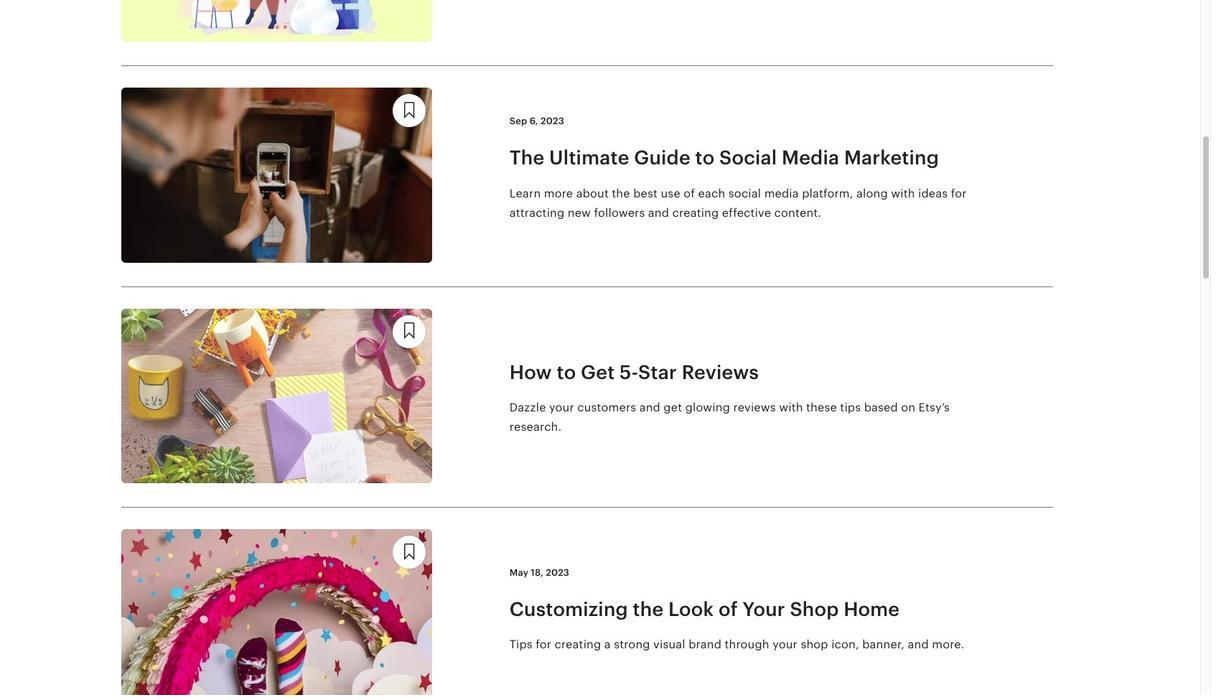 Task type: vqa. For each thing, say whether or not it's contained in the screenshot.
more
yes



Task type: locate. For each thing, give the bounding box(es) containing it.
the
[[612, 186, 630, 200], [633, 598, 664, 620]]

ultimate
[[549, 147, 629, 169]]

1 horizontal spatial of
[[719, 598, 738, 620]]

to up each at top
[[695, 147, 715, 169]]

of inside "link"
[[719, 598, 738, 620]]

1 horizontal spatial the
[[633, 598, 664, 620]]

1 vertical spatial of
[[719, 598, 738, 620]]

0 horizontal spatial with
[[779, 401, 803, 414]]

0 vertical spatial with
[[891, 186, 915, 200]]

how to get 5-star reviews link
[[510, 360, 969, 385]]

creating
[[672, 206, 719, 220], [555, 637, 601, 651]]

the inside "link"
[[633, 598, 664, 620]]

0 vertical spatial of
[[684, 186, 695, 200]]

social
[[729, 186, 761, 200]]

creating inside learn more about the best use of each social media platform, along with ideas for attracting new followers and creating effective content.
[[672, 206, 719, 220]]

tips for creating a strong visual brand through your shop icon, banner, and more.
[[510, 637, 965, 651]]

0 vertical spatial your
[[549, 401, 574, 414]]

learn more about the best use of each social media platform, along with ideas for attracting new followers and creating effective content.
[[510, 186, 967, 220]]

the up strong
[[633, 598, 664, 620]]

more
[[544, 186, 573, 200]]

of
[[684, 186, 695, 200], [719, 598, 738, 620]]

1 horizontal spatial your
[[773, 637, 798, 651]]

for right ideas
[[951, 186, 967, 200]]

0 horizontal spatial of
[[684, 186, 695, 200]]

18,
[[531, 567, 544, 578]]

1 vertical spatial your
[[773, 637, 798, 651]]

0 vertical spatial the
[[612, 186, 630, 200]]

0 vertical spatial for
[[951, 186, 967, 200]]

creating down each at top
[[672, 206, 719, 220]]

home
[[844, 598, 900, 620]]

of right use
[[684, 186, 695, 200]]

for
[[951, 186, 967, 200], [536, 637, 551, 651]]

0 horizontal spatial the
[[612, 186, 630, 200]]

research.
[[510, 420, 562, 434]]

dazzle
[[510, 401, 546, 414]]

1 vertical spatial for
[[536, 637, 551, 651]]

0 vertical spatial 2023
[[541, 116, 564, 127]]

customizing the look of your shop home
[[510, 598, 900, 620]]

visual
[[653, 637, 685, 651]]

these
[[806, 401, 837, 414]]

1 vertical spatial and
[[639, 401, 661, 414]]

your up research.
[[549, 401, 574, 414]]

your left shop
[[773, 637, 798, 651]]

each
[[698, 186, 725, 200]]

with left these
[[779, 401, 803, 414]]

to left 'get'
[[557, 361, 576, 383]]

2023 right 6,
[[541, 116, 564, 127]]

1 horizontal spatial creating
[[672, 206, 719, 220]]

0 horizontal spatial to
[[557, 361, 576, 383]]

0 horizontal spatial your
[[549, 401, 574, 414]]

0 vertical spatial and
[[648, 206, 669, 220]]

of left your
[[719, 598, 738, 620]]

1 horizontal spatial to
[[695, 147, 715, 169]]

with
[[891, 186, 915, 200], [779, 401, 803, 414]]

customizing the look of your shop home image
[[121, 529, 432, 695]]

2 vertical spatial and
[[908, 637, 929, 651]]

2023
[[541, 116, 564, 127], [546, 567, 569, 578]]

1 horizontal spatial with
[[891, 186, 915, 200]]

the up followers
[[612, 186, 630, 200]]

customizing the look of your shop home link
[[510, 596, 969, 622]]

and
[[648, 206, 669, 220], [639, 401, 661, 414], [908, 637, 929, 651]]

creating left the a
[[555, 637, 601, 651]]

social
[[719, 147, 777, 169]]

for right tips
[[536, 637, 551, 651]]

and left get
[[639, 401, 661, 414]]

1 vertical spatial to
[[557, 361, 576, 383]]

attracting
[[510, 206, 565, 220]]

1 vertical spatial the
[[633, 598, 664, 620]]

0 vertical spatial creating
[[672, 206, 719, 220]]

guide
[[634, 147, 691, 169]]

1 horizontal spatial for
[[951, 186, 967, 200]]

2023 right 18,
[[546, 567, 569, 578]]

sep 6, 2023
[[510, 116, 564, 127]]

your
[[743, 598, 785, 620]]

with inside learn more about the best use of each social media platform, along with ideas for attracting new followers and creating effective content.
[[891, 186, 915, 200]]

1 vertical spatial creating
[[555, 637, 601, 651]]

followers
[[594, 206, 645, 220]]

the ultimate guide to social media marketing image
[[121, 88, 432, 263]]

with inside dazzle your customers and get glowing reviews with these tips based on etsy's research.
[[779, 401, 803, 414]]

use
[[661, 186, 681, 200]]

tips
[[510, 637, 533, 651]]

along
[[857, 186, 888, 200]]

brand
[[689, 637, 722, 651]]

and inside dazzle your customers and get glowing reviews with these tips based on etsy's research.
[[639, 401, 661, 414]]

1 vertical spatial 2023
[[546, 567, 569, 578]]

1 vertical spatial with
[[779, 401, 803, 414]]

the inside learn more about the best use of each social media platform, along with ideas for attracting new followers and creating effective content.
[[612, 186, 630, 200]]

and left more.
[[908, 637, 929, 651]]

shop
[[790, 598, 839, 620]]

may 18, 2023
[[510, 567, 569, 578]]

the
[[510, 147, 545, 169]]

icon,
[[832, 637, 859, 651]]

best
[[633, 186, 658, 200]]

your
[[549, 401, 574, 414], [773, 637, 798, 651]]

effective
[[722, 206, 771, 220]]

to
[[695, 147, 715, 169], [557, 361, 576, 383]]

ideas
[[918, 186, 948, 200]]

and down use
[[648, 206, 669, 220]]

2023 for the
[[541, 116, 564, 127]]

learn
[[510, 186, 541, 200]]

with left ideas
[[891, 186, 915, 200]]



Task type: describe. For each thing, give the bounding box(es) containing it.
media
[[782, 147, 839, 169]]

a
[[604, 637, 611, 651]]

and inside learn more about the best use of each social media platform, along with ideas for attracting new followers and creating effective content.
[[648, 206, 669, 220]]

5-
[[620, 361, 638, 383]]

your inside dazzle your customers and get glowing reviews with these tips based on etsy's research.
[[549, 401, 574, 414]]

about
[[576, 186, 609, 200]]

of inside learn more about the best use of each social media platform, along with ideas for attracting new followers and creating effective content.
[[684, 186, 695, 200]]

0 horizontal spatial for
[[536, 637, 551, 651]]

through
[[725, 637, 770, 651]]

content.
[[774, 206, 822, 220]]

tips
[[840, 401, 861, 414]]

how
[[510, 361, 552, 383]]

for inside learn more about the best use of each social media platform, along with ideas for attracting new followers and creating effective content.
[[951, 186, 967, 200]]

may
[[510, 567, 528, 578]]

reviews
[[733, 401, 776, 414]]

customers
[[577, 401, 636, 414]]

etsy's
[[919, 401, 950, 414]]

on
[[901, 401, 916, 414]]

how to get 5-star reviews
[[510, 361, 759, 383]]

strong
[[614, 637, 650, 651]]

get
[[664, 401, 682, 414]]

customizing
[[510, 598, 628, 620]]

0 horizontal spatial creating
[[555, 637, 601, 651]]

star
[[638, 361, 677, 383]]

glowing
[[685, 401, 730, 414]]

media
[[764, 186, 799, 200]]

how to get 5-star reviews image
[[121, 309, 432, 483]]

the ultimate guide to social media marketing
[[510, 147, 939, 169]]

marketing
[[844, 147, 939, 169]]

look
[[668, 598, 714, 620]]

platform,
[[802, 186, 853, 200]]

based
[[864, 401, 898, 414]]

more.
[[932, 637, 965, 651]]

banner,
[[862, 637, 905, 651]]

the ultimate guide to social media marketing link
[[510, 145, 969, 171]]

shop
[[801, 637, 828, 651]]

reviews
[[682, 361, 759, 383]]

sep
[[510, 116, 527, 127]]

dazzle your customers and get glowing reviews with these tips based on etsy's research.
[[510, 401, 950, 434]]

0 vertical spatial to
[[695, 147, 715, 169]]

6,
[[530, 116, 538, 127]]

2023 for customizing
[[546, 567, 569, 578]]

new
[[568, 206, 591, 220]]

get
[[581, 361, 615, 383]]



